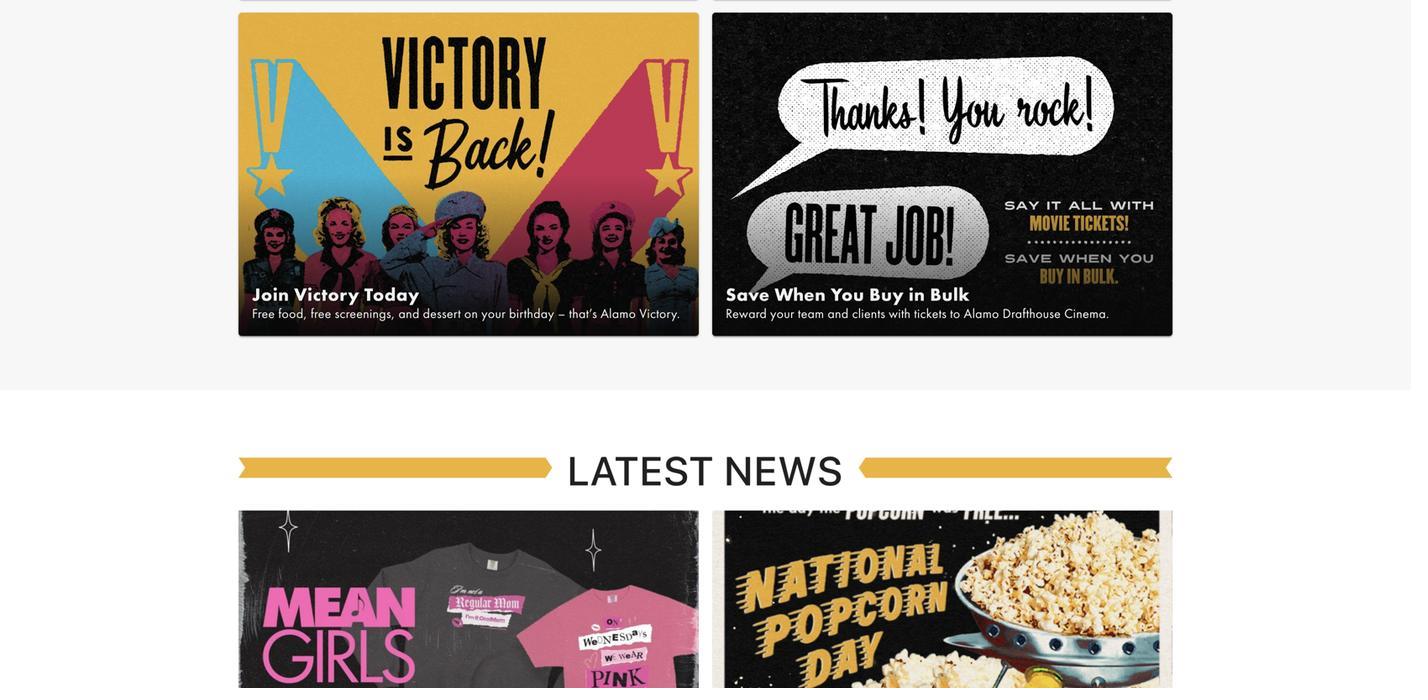 Task type: describe. For each thing, give the bounding box(es) containing it.
you
[[831, 283, 865, 307]]

birthday
[[509, 305, 555, 323]]

latest
[[568, 447, 715, 494]]

and inside join victory today free food, free screenings, and dessert on your birthday – that's alamo victory.
[[399, 305, 420, 323]]

save when you buy in bulk reward your team and clients with tickets to alamo drafthouse cinema.
[[726, 283, 1110, 323]]

alamo for save when you buy in bulk
[[964, 305, 1000, 323]]

your inside save when you buy in bulk reward your team and clients with tickets to alamo drafthouse cinema.
[[770, 305, 795, 323]]

your inside join victory today free food, free screenings, and dessert on your birthday – that's alamo victory.
[[482, 305, 506, 323]]

on
[[464, 305, 478, 323]]

to
[[950, 305, 961, 323]]

team
[[798, 305, 825, 323]]

news
[[724, 447, 844, 494]]

cinema.
[[1065, 305, 1110, 323]]

free
[[252, 305, 275, 323]]

in
[[909, 283, 926, 307]]

free
[[311, 305, 331, 323]]

join victory today free food, free screenings, and dessert on your birthday – that's alamo victory.
[[252, 283, 680, 323]]

food,
[[278, 305, 307, 323]]

drafthouse
[[1003, 305, 1061, 323]]

latest news element
[[0, 391, 1411, 689]]

get a free bowl of popcorn on national popcorn day image
[[712, 511, 1173, 689]]



Task type: locate. For each thing, give the bounding box(es) containing it.
1 horizontal spatial and
[[828, 305, 849, 323]]

2 alamo from the left
[[964, 305, 1000, 323]]

dessert
[[423, 305, 461, 323]]

0 horizontal spatial alamo
[[601, 305, 636, 323]]

0 horizontal spatial your
[[482, 305, 506, 323]]

today
[[364, 283, 420, 307]]

alamo right to
[[964, 305, 1000, 323]]

bulk
[[930, 283, 970, 307]]

alamo inside save when you buy in bulk reward your team and clients with tickets to alamo drafthouse cinema.
[[964, 305, 1000, 323]]

0 horizontal spatial and
[[399, 305, 420, 323]]

your left team in the top right of the page
[[770, 305, 795, 323]]

latest news
[[568, 447, 844, 494]]

save
[[726, 283, 770, 307]]

alamo inside join victory today free food, free screenings, and dessert on your birthday – that's alamo victory.
[[601, 305, 636, 323]]

exclusive mean girls merch for the cool mom in all of us image
[[239, 511, 699, 689]]

tickets
[[914, 305, 947, 323]]

alamo for join victory today
[[601, 305, 636, 323]]

screenings,
[[335, 305, 395, 323]]

and
[[399, 305, 420, 323], [828, 305, 849, 323]]

1 alamo from the left
[[601, 305, 636, 323]]

alamo right that's
[[601, 305, 636, 323]]

1 and from the left
[[399, 305, 420, 323]]

1 your from the left
[[482, 305, 506, 323]]

with
[[889, 305, 911, 323]]

2 your from the left
[[770, 305, 795, 323]]

victory.
[[640, 305, 680, 323]]

–
[[558, 305, 566, 323]]

and left 'dessert'
[[399, 305, 420, 323]]

victory
[[294, 283, 360, 307]]

your
[[482, 305, 506, 323], [770, 305, 795, 323]]

and inside save when you buy in bulk reward your team and clients with tickets to alamo drafthouse cinema.
[[828, 305, 849, 323]]

when
[[775, 283, 826, 307]]

2 and from the left
[[828, 305, 849, 323]]

your right on
[[482, 305, 506, 323]]

buy
[[869, 283, 904, 307]]

join
[[252, 283, 289, 307]]

alamo
[[601, 305, 636, 323], [964, 305, 1000, 323]]

clients
[[852, 305, 886, 323]]

1 horizontal spatial alamo
[[964, 305, 1000, 323]]

and right team in the top right of the page
[[828, 305, 849, 323]]

reward
[[726, 305, 767, 323]]

1 horizontal spatial your
[[770, 305, 795, 323]]

that's
[[569, 305, 597, 323]]



Task type: vqa. For each thing, say whether or not it's contained in the screenshot.
Conflict on the bottom of the page
no



